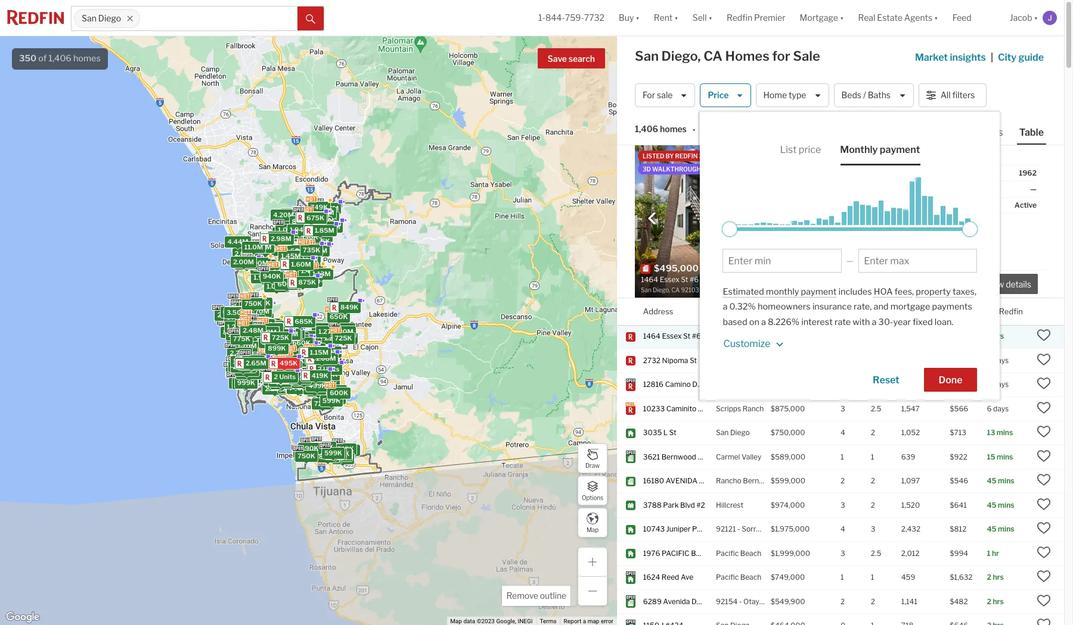 Task type: describe. For each thing, give the bounding box(es) containing it.
0 horizontal spatial 490k
[[271, 377, 289, 385]]

3 hrs
[[987, 332, 1004, 341]]

1 horizontal spatial payment
[[880, 144, 920, 156]]

favorite this home image for 45 mins
[[1037, 522, 1051, 536]]

0 vertical spatial redfin
[[727, 13, 752, 23]]

, inside , a
[[975, 287, 977, 297]]

baths inside beds / baths button
[[868, 90, 891, 100]]

10233 caminito surabaya link
[[643, 405, 729, 415]]

0 horizontal spatial 830k
[[229, 334, 247, 342]]

1 horizontal spatial 4.00m
[[260, 360, 282, 368]]

nipoma
[[662, 356, 688, 365]]

done button
[[924, 369, 977, 392]]

1 vertical spatial 1.13m
[[314, 325, 333, 333]]

- for 92154
[[739, 598, 742, 607]]

baths button
[[871, 299, 892, 325]]

% homeowners insurance rate, and mortgage payments based on a
[[723, 302, 972, 328]]

3 days from the top
[[993, 405, 1009, 414]]

1 vertical spatial 845k
[[319, 453, 337, 461]]

0 vertical spatial diego
[[98, 13, 121, 23]]

$922
[[950, 453, 968, 462]]

1 vertical spatial 700k
[[290, 374, 308, 382]]

0 vertical spatial 425k
[[291, 341, 309, 350]]

▾ for buy ▾
[[636, 13, 640, 23]]

0 vertical spatial san diego
[[82, 13, 121, 23]]

1.60m down 625k
[[291, 260, 311, 268]]

0 vertical spatial 429k
[[292, 354, 310, 362]]

city guide link
[[998, 51, 1046, 65]]

1 , from the left
[[912, 287, 914, 297]]

price
[[799, 144, 821, 156]]

1 hrs from the top
[[993, 332, 1004, 341]]

1 left the 639
[[871, 453, 874, 462]]

325k
[[255, 261, 273, 269]]

695k
[[309, 228, 327, 237]]

0 vertical spatial 939k
[[307, 354, 325, 362]]

map for map
[[587, 527, 599, 534]]

1 vertical spatial 429k
[[305, 372, 323, 380]]

diego for 1464 essex st #6
[[730, 332, 750, 341]]

1 hr
[[987, 550, 999, 559]]

45 mins for $812
[[987, 525, 1014, 534]]

insurance
[[813, 302, 852, 313]]

$875,000
[[771, 405, 805, 414]]

listed by redfin 3 hrs ago 3d walkthrough
[[643, 153, 731, 173]]

925k down 419k
[[310, 380, 327, 388]]

697k
[[247, 301, 264, 309]]

1-844-759-7732 link
[[538, 13, 605, 23]]

1.90m up 990k
[[242, 303, 262, 311]]

0 vertical spatial 849k
[[285, 275, 303, 283]]

2 vertical spatial 700k
[[326, 387, 344, 395]]

1 horizontal spatial 2.60m
[[318, 348, 339, 356]]

3.88m
[[318, 204, 338, 213]]

1 horizontal spatial 445k
[[293, 339, 311, 348]]

1.75m
[[230, 322, 250, 330]]

$482
[[950, 598, 968, 607]]

6.00m
[[222, 308, 244, 316]]

0 horizontal spatial hoa
[[850, 201, 866, 210]]

1 vertical spatial 2.60m
[[271, 379, 292, 387]]

surabaya
[[698, 405, 729, 414]]

1624 reed ave
[[643, 574, 693, 583]]

avenida
[[666, 477, 697, 486]]

2 vertical spatial 1.08m
[[316, 355, 336, 363]]

3788
[[643, 501, 662, 510]]

0 vertical spatial 675k
[[306, 214, 324, 222]]

450k
[[270, 379, 289, 387]]

45 mins for $546
[[987, 477, 1014, 486]]

favorite this home image for $546
[[1037, 474, 1051, 488]]

1.99m
[[289, 355, 309, 363]]

0 vertical spatial 400k
[[279, 272, 297, 280]]

1 horizontal spatial 960k
[[309, 387, 327, 395]]

sq.ft. button
[[901, 299, 921, 325]]

% inside % homeowners insurance rate, and mortgage payments based on a
[[748, 302, 756, 313]]

list price element
[[780, 135, 821, 166]]

580k
[[262, 324, 280, 333]]

3035 l st
[[643, 429, 676, 438]]

1 vertical spatial 735k
[[320, 380, 337, 388]]

1 vertical spatial 675k
[[266, 373, 284, 382]]

1 left 588
[[800, 263, 805, 274]]

monthly
[[766, 287, 799, 297]]

$1,632
[[950, 574, 973, 583]]

scripps
[[716, 405, 741, 414]]

5 for 2732 nipoma st
[[987, 356, 992, 365]]

1,097
[[901, 477, 920, 486]]

submit search image
[[306, 14, 315, 24]]

1.90m up "389k"
[[303, 345, 323, 353]]

639
[[901, 453, 915, 462]]

0 vertical spatial 499k
[[301, 357, 319, 365]]

0 vertical spatial 4
[[871, 381, 876, 390]]

caminito
[[666, 405, 696, 414]]

1.55m
[[245, 323, 264, 331]]

2.20m
[[228, 331, 249, 339]]

0 vertical spatial 845k
[[281, 331, 299, 339]]

0 horizontal spatial 3 units
[[239, 356, 262, 364]]

1.60m up 810k
[[286, 350, 306, 358]]

2732
[[643, 356, 661, 365]]

x-out this home image
[[873, 277, 887, 291]]

0 vertical spatial 620k
[[263, 324, 281, 332]]

696k
[[261, 339, 279, 347]]

•
[[693, 125, 695, 135]]

925k down 695k
[[312, 237, 330, 246]]

1 vertical spatial hoa
[[874, 287, 893, 297]]

▾ for mortgage ▾
[[840, 13, 844, 23]]

buy
[[619, 13, 634, 23]]

|
[[991, 52, 993, 63]]

0 horizontal spatial 485k
[[269, 378, 287, 387]]

san left remove san diego icon
[[82, 13, 96, 23]]

2 horizontal spatial 1.15m
[[310, 348, 328, 357]]

150k
[[327, 450, 344, 458]]

days for 12816 camino del valle
[[993, 381, 1009, 390]]

▾ for sell ▾
[[709, 13, 712, 23]]

favorite button image
[[817, 148, 838, 169]]

0 vertical spatial 395k
[[264, 322, 282, 331]]

mins for $812
[[998, 525, 1014, 534]]

1 right $749,000
[[841, 574, 844, 583]]

350k
[[261, 335, 279, 343]]

4 for 3
[[841, 525, 845, 534]]

error
[[601, 619, 613, 625]]

san up carmel in the bottom right of the page
[[716, 429, 729, 438]]

1 vertical spatial 620k
[[284, 351, 302, 359]]

895k
[[270, 362, 288, 370]]

3621 bernwood pl #108
[[643, 453, 723, 462]]

0 horizontal spatial price button
[[700, 83, 751, 107]]

1 vertical spatial 1.03m
[[300, 277, 320, 285]]

925k up "669k"
[[315, 350, 333, 358]]

taxes
[[953, 287, 975, 297]]

pacific
[[662, 550, 690, 559]]

0 vertical spatial 850k
[[307, 213, 325, 222]]

504k
[[251, 338, 269, 346]]

1.31m
[[309, 246, 327, 255]]

1 horizontal spatial 830k
[[277, 332, 295, 341]]

1 vertical spatial 939k
[[305, 385, 323, 393]]

1 horizontal spatial 650k
[[329, 313, 348, 321]]

640k
[[267, 371, 285, 379]]

rate
[[835, 317, 851, 328]]

pacific for 1624 reed ave
[[716, 574, 739, 583]]

1976 pacific beach dr link
[[643, 550, 725, 559]]

1 vertical spatial 850k
[[298, 357, 316, 366]]

all filters button
[[919, 83, 987, 107]]

address
[[643, 307, 673, 316]]

st for essex
[[683, 332, 690, 341]]

#38
[[735, 477, 749, 486]]

9.50m
[[224, 324, 245, 332]]

list
[[780, 144, 797, 156]]

a left map
[[583, 619, 586, 625]]

1.85m
[[314, 226, 334, 235]]

1 horizontal spatial 899k
[[268, 344, 286, 353]]

5 days for 12816 camino del valle
[[987, 381, 1009, 390]]

3 inside "listed by redfin 3 hrs ago 3d walkthrough"
[[699, 153, 703, 160]]

1 vertical spatial 849k
[[340, 303, 358, 312]]

pacific beach for $1,999,000
[[716, 550, 761, 559]]

days for 2732 nipoma st
[[993, 356, 1009, 365]]

remove san diego image
[[127, 15, 134, 22]]

4.36m
[[235, 306, 256, 314]]

4 for 2
[[841, 429, 845, 438]]

1 vertical spatial payment
[[801, 287, 837, 297]]

0 vertical spatial 1,406
[[48, 53, 71, 64]]

a inside , a
[[723, 302, 728, 313]]

525k
[[281, 357, 299, 365]]

0 vertical spatial park
[[663, 501, 679, 510]]

0 vertical spatial 700k
[[319, 213, 337, 221]]

0 vertical spatial 1.15m
[[255, 321, 274, 330]]

1 left hr
[[987, 550, 991, 559]]

8.226 % interest rate with a 30-year fixed loan.
[[768, 317, 954, 328]]

996k
[[300, 233, 318, 241]]

1 horizontal spatial 495k
[[279, 359, 297, 368]]

#6 inside the 6289 avenida de las vistas #6 link
[[738, 598, 747, 607]]

1 vertical spatial 995k
[[288, 384, 306, 393]]

1 vertical spatial 550k
[[339, 446, 357, 455]]

925k down 625k
[[284, 271, 302, 279]]

870k
[[310, 220, 328, 228]]

mortgage
[[800, 13, 838, 23]]

favorite this home image for 13 mins
[[1037, 425, 1051, 440]]

0 vertical spatial 3.30m
[[255, 246, 276, 254]]

a left 30-
[[872, 317, 877, 328]]

930k
[[268, 378, 286, 387]]

949k up '312k'
[[286, 372, 304, 381]]

1 vertical spatial 3.30m
[[253, 264, 274, 272]]

mins for $546
[[998, 477, 1014, 486]]

beds / baths button
[[834, 83, 914, 107]]

1 vertical spatial 475k
[[286, 357, 304, 365]]

2.48m
[[243, 326, 263, 335]]

beach for $749,000
[[740, 574, 761, 583]]

949k up the 950k
[[278, 337, 296, 345]]

/
[[863, 90, 866, 100]]

1 horizontal spatial 5.50m
[[274, 229, 295, 237]]

feed
[[952, 13, 972, 23]]

1 vertical spatial redfin
[[999, 307, 1023, 316]]

mesa
[[761, 598, 779, 607]]

remove outline button
[[502, 587, 571, 607]]

0 horizontal spatial 1.79m
[[265, 355, 284, 363]]

$994
[[950, 550, 968, 559]]

san left the diego,
[[635, 48, 659, 64]]

419k
[[311, 372, 328, 380]]

vistas
[[716, 598, 737, 607]]

2.5 for 2,012
[[871, 550, 881, 559]]

0 horizontal spatial 500k
[[249, 358, 267, 367]]

1 right $589,000
[[841, 453, 844, 462]]

Enter min text field
[[728, 256, 836, 267]]

insights
[[950, 52, 986, 63]]

favorite this home image for 15 mins
[[1037, 449, 1051, 464]]

1 horizontal spatial park
[[692, 525, 708, 534]]

0 vertical spatial 1.05m
[[283, 338, 303, 346]]

▾ for jacob ▾
[[1034, 13, 1038, 23]]

▾ for rent ▾
[[674, 13, 678, 23]]

1 favorite this home image from the top
[[1037, 377, 1051, 391]]

map region
[[0, 17, 624, 626]]

0 horizontal spatial 550k
[[310, 376, 328, 385]]

1 vertical spatial 869k
[[302, 370, 320, 378]]

favorite button checkbox
[[817, 148, 838, 169]]

bernwood
[[662, 453, 696, 462]]

1 vertical spatial 2.50m
[[231, 362, 251, 371]]

0 horizontal spatial 1.08m
[[252, 332, 272, 341]]

0 horizontal spatial 575k
[[265, 349, 283, 357]]

for
[[643, 90, 655, 100]]

810k
[[289, 360, 306, 369]]

rate,
[[854, 302, 872, 313]]

0 vertical spatial 475k
[[298, 336, 316, 344]]

san down based
[[716, 332, 729, 341]]

0 vertical spatial 869k
[[300, 274, 318, 282]]

- for 92121
[[737, 525, 740, 534]]

0 vertical spatial 3.35m
[[251, 243, 271, 251]]

view
[[985, 280, 1004, 290]]

1 vertical spatial 11.0m
[[232, 316, 251, 325]]

1.67m
[[224, 327, 243, 335]]

1 up monthly
[[780, 263, 784, 274]]

0 horizontal spatial 480k
[[268, 373, 286, 382]]

mins for $713
[[997, 429, 1013, 438]]

1.60m up the 1.88m
[[233, 358, 253, 366]]

list price
[[780, 144, 821, 156]]

2 vertical spatial 849k
[[280, 384, 298, 392]]

favorite this home image for $994
[[1037, 546, 1051, 560]]

pacific beach for $749,000
[[716, 574, 761, 583]]



Task type: vqa. For each thing, say whether or not it's contained in the screenshot.
second the 45 mins from the top
yes



Task type: locate. For each thing, give the bounding box(es) containing it.
1 pacific from the top
[[716, 550, 739, 559]]

45 mins for $641
[[987, 501, 1014, 510]]

844-
[[545, 13, 565, 23]]

hrs for $1,632
[[993, 574, 1004, 583]]

0 vertical spatial -
[[737, 525, 740, 534]]

1.79m
[[303, 270, 322, 278], [265, 355, 284, 363]]

pacific right beach
[[716, 550, 739, 559]]

diego down based
[[730, 332, 750, 341]]

1 vertical spatial —
[[846, 256, 854, 266]]

1 horizontal spatial ,
[[975, 287, 977, 297]]

price button down san diego, ca homes for sale
[[700, 83, 751, 107]]

2 hrs for $482
[[987, 598, 1004, 607]]

— down 1962
[[1030, 185, 1037, 194]]

Enter max text field
[[864, 256, 972, 267]]

$549,900
[[771, 598, 805, 607]]

2 5 from the top
[[987, 381, 992, 390]]

outline
[[540, 591, 566, 602]]

299k
[[279, 360, 296, 368]]

940k down 325k
[[262, 272, 281, 281]]

beds for beds
[[841, 307, 859, 316]]

dialog
[[700, 112, 1000, 401]]

0 vertical spatial 995k
[[305, 352, 323, 361]]

3.30m up 1.98m
[[253, 264, 274, 272]]

45 right '$641' on the right of the page
[[987, 501, 997, 510]]

5.65m
[[300, 356, 321, 365]]

% up $495,000
[[792, 317, 800, 328]]

979k
[[309, 216, 326, 224]]

dialog containing list price
[[700, 112, 1000, 401]]

1976 pacific beach dr
[[643, 550, 725, 559]]

1 horizontal spatial 575k
[[332, 450, 349, 458]]

0 horizontal spatial price
[[708, 90, 729, 100]]

2 beach from the top
[[740, 574, 761, 583]]

sell ▾ button
[[693, 0, 712, 36]]

real estate agents ▾ button
[[851, 0, 945, 36]]

3 hrs from the top
[[993, 598, 1004, 607]]

2 hrs down hr
[[987, 574, 1004, 583]]

974k
[[277, 359, 294, 368]]

diego for 3035 l st
[[730, 429, 750, 438]]

0 horizontal spatial 4.00m
[[228, 368, 249, 377]]

map left data
[[450, 619, 462, 625]]

0 vertical spatial 2.60m
[[318, 348, 339, 356]]

0 vertical spatial —
[[1030, 185, 1037, 194]]

maximum price slider
[[963, 222, 978, 237]]

425k up the 1.99m
[[291, 341, 309, 350]]

550k right 770k
[[339, 446, 357, 455]]

$749,000
[[771, 574, 805, 583]]

1 horizontal spatial homes
[[660, 124, 687, 134]]

3 45 mins from the top
[[987, 525, 1014, 534]]

san diego for 1464 essex st #6
[[716, 332, 750, 341]]

0 vertical spatial 45
[[987, 477, 997, 486]]

includes
[[839, 287, 872, 297]]

3.30m
[[255, 246, 276, 254], [253, 264, 274, 272]]

2 vertical spatial hrs
[[993, 598, 1004, 607]]

2 2 hrs from the top
[[987, 598, 1004, 607]]

interest
[[801, 317, 833, 328]]

3.30m down 2.95m in the left of the page
[[255, 246, 276, 254]]

2 ▾ from the left
[[674, 13, 678, 23]]

1 vertical spatial homes
[[660, 124, 687, 134]]

2 vertical spatial 675k
[[334, 454, 352, 463]]

0 horizontal spatial 395k
[[264, 322, 282, 331]]

500k up 3.70m
[[249, 358, 267, 367]]

mins right '$641' on the right of the page
[[998, 501, 1014, 510]]

st right nipoma at bottom
[[690, 356, 697, 365]]

rancho
[[716, 477, 741, 486]]

2 vertical spatial 2.50m
[[267, 377, 288, 385]]

diego down scripps ranch
[[730, 429, 750, 438]]

1 vertical spatial diego
[[730, 332, 750, 341]]

favorite this home image for 2 hrs
[[1037, 570, 1051, 584]]

2.60m
[[318, 348, 339, 356], [271, 379, 292, 387]]

1 horizontal spatial 485k
[[300, 444, 318, 452]]

san diego left remove san diego icon
[[82, 13, 121, 23]]

45 for $812
[[987, 525, 997, 534]]

45 for $546
[[987, 477, 997, 486]]

1 vertical spatial 2.5
[[871, 550, 881, 559]]

4.44m
[[227, 238, 248, 246]]

favorite this home image
[[849, 277, 863, 291], [1037, 329, 1051, 343], [1037, 353, 1051, 367], [1037, 401, 1051, 415], [1037, 425, 1051, 440], [1037, 449, 1051, 464], [1037, 522, 1051, 536], [1037, 570, 1051, 584], [1037, 618, 1051, 626]]

4 right $1,975,000
[[841, 525, 845, 534]]

1 left the 459
[[871, 574, 874, 583]]

575k right 545k
[[332, 450, 349, 458]]

0 horizontal spatial 899k
[[239, 258, 257, 266]]

0 horizontal spatial payment
[[801, 287, 837, 297]]

5 for 12816 camino del valle
[[987, 381, 992, 390]]

days right 6
[[993, 405, 1009, 414]]

2 horizontal spatial 675k
[[334, 454, 352, 463]]

price inside button
[[708, 90, 729, 100]]

0 vertical spatial price button
[[700, 83, 751, 107]]

1 horizontal spatial 1.15m
[[280, 358, 299, 367]]

2.5 for 1,547
[[871, 405, 881, 414]]

1 vertical spatial 940k
[[337, 334, 355, 342]]

0 vertical spatial 735k
[[302, 246, 320, 254]]

favorite this home image for $641
[[1037, 498, 1051, 512]]

price button
[[700, 83, 751, 107], [771, 299, 790, 325]]

- right 92121
[[737, 525, 740, 534]]

st right l
[[669, 429, 676, 438]]

-
[[737, 525, 740, 534], [739, 598, 742, 607]]

a
[[723, 302, 728, 313], [761, 317, 766, 328], [872, 317, 877, 328], [583, 619, 586, 625]]

save
[[548, 54, 567, 64]]

735k down 996k
[[302, 246, 320, 254]]

hoa left $324/month
[[850, 201, 866, 210]]

1 vertical spatial park
[[692, 525, 708, 534]]

st right essex
[[683, 332, 690, 341]]

1 vertical spatial 960k
[[309, 387, 327, 395]]

a inside % homeowners insurance rate, and mortgage payments based on a
[[761, 317, 766, 328]]

filters
[[952, 90, 975, 100]]

baths right the /
[[868, 90, 891, 100]]

1 vertical spatial 1.08m
[[252, 332, 272, 341]]

mins right 15
[[997, 453, 1013, 462]]

5 days down 3 hrs
[[987, 356, 1009, 365]]

hrs
[[704, 153, 717, 160]]

1 horizontal spatial 1,406
[[635, 124, 658, 134]]

san diego for 3035 l st
[[716, 429, 750, 438]]

blvd
[[680, 501, 695, 510]]

#6 right 92154
[[738, 598, 747, 607]]

845k down 685k
[[281, 331, 299, 339]]

hrs for $482
[[993, 598, 1004, 607]]

monthly payment element
[[840, 135, 920, 166]]

1624 reed ave link
[[643, 574, 705, 584]]

google image
[[3, 610, 42, 626]]

1.38m
[[309, 351, 328, 359]]

1,547
[[901, 405, 920, 414]]

map down options
[[587, 527, 599, 534]]

425k down "669k"
[[305, 373, 323, 381]]

2 hrs from the top
[[993, 574, 1004, 583]]

1976
[[643, 550, 660, 559]]

16180 avenida venusto #38
[[643, 477, 749, 486]]

beds up the rate
[[841, 307, 859, 316]]

favorite this home image for 3 hrs
[[1037, 329, 1051, 343]]

1.13m down "1.31m"
[[312, 270, 331, 278]]

minimum price slider
[[722, 222, 738, 237]]

#6 inside 1464 essex st #6 link
[[692, 332, 701, 341]]

5 down 3 hrs
[[987, 356, 992, 365]]

1 vertical spatial 400k
[[284, 329, 302, 337]]

2 45 mins from the top
[[987, 501, 1014, 510]]

949k up the 1.99m
[[288, 336, 306, 345]]

1 vertical spatial baths
[[871, 307, 892, 316]]

1 vertical spatial st
[[690, 356, 697, 365]]

1 2.5 from the top
[[871, 405, 881, 414]]

1.30m
[[286, 363, 305, 371], [266, 374, 285, 383], [265, 375, 285, 384]]

2,432
[[901, 525, 921, 534]]

0 vertical spatial pacific
[[716, 550, 739, 559]]

400k
[[279, 272, 297, 280], [284, 329, 302, 337]]

0 horizontal spatial 845k
[[281, 331, 299, 339]]

0 horizontal spatial 650k
[[286, 379, 304, 387]]

2 favorite this home image from the top
[[1037, 474, 1051, 488]]

2 pacific from the top
[[716, 574, 739, 583]]

map for map data ©2023 google, inegi
[[450, 619, 462, 625]]

0 vertical spatial 11.0m
[[244, 243, 263, 251]]

0 vertical spatial 1.09m
[[278, 226, 298, 234]]

3
[[699, 153, 703, 160], [903, 185, 908, 194], [987, 332, 992, 341], [239, 356, 244, 364], [269, 380, 273, 388], [841, 405, 845, 414], [841, 501, 845, 510], [871, 525, 876, 534], [841, 550, 845, 559]]

otay
[[743, 598, 759, 607]]

1,141
[[901, 598, 917, 607]]

735k down 868k on the bottom left of page
[[320, 380, 337, 388]]

0 vertical spatial baths
[[868, 90, 891, 100]]

10743 juniper park link
[[643, 525, 708, 535]]

5 ▾ from the left
[[934, 13, 938, 23]]

map inside button
[[587, 527, 599, 534]]

data
[[463, 619, 475, 625]]

options
[[582, 495, 603, 502]]

1 horizontal spatial 480k
[[309, 353, 328, 362]]

5 days for 2732 nipoma st
[[987, 356, 1009, 365]]

395k left 770k
[[296, 451, 314, 460]]

869k down 330k
[[302, 370, 320, 378]]

1 vertical spatial beds
[[841, 307, 859, 316]]

hrs down on redfin button
[[993, 332, 1004, 341]]

1 horizontal spatial 490k
[[300, 444, 318, 453]]

3 favorite this home image from the top
[[1037, 498, 1051, 512]]

st for nipoma
[[690, 356, 697, 365]]

2 , from the left
[[975, 287, 977, 297]]

baths up 30-
[[871, 307, 892, 316]]

5
[[987, 356, 992, 365], [987, 381, 992, 390]]

45 for $641
[[987, 501, 997, 510]]

2 hrs for $1,632
[[987, 574, 1004, 583]]

, left view
[[975, 287, 977, 297]]

0 horizontal spatial 620k
[[263, 324, 281, 332]]

market insights | city guide
[[915, 52, 1044, 63]]

12816
[[643, 381, 664, 390]]

heading
[[641, 263, 738, 295]]

45 mins down 15 mins in the right bottom of the page
[[987, 477, 1014, 486]]

$599,000
[[771, 477, 805, 486]]

1 vertical spatial 1.09m
[[266, 282, 286, 291]]

favorite this home image for 6 days
[[1037, 401, 1051, 415]]

1 vertical spatial 395k
[[296, 451, 314, 460]]

next button image
[[817, 213, 829, 224]]

▾ right rent
[[674, 13, 678, 23]]

1 vertical spatial 899k
[[268, 344, 286, 353]]

920k
[[272, 268, 290, 277]]

2 45 from the top
[[987, 501, 997, 510]]

- left otay
[[739, 598, 742, 607]]

favorite this home image for $482
[[1037, 594, 1051, 609]]

1 pacific beach from the top
[[716, 550, 761, 559]]

500k down 996k
[[297, 247, 315, 255]]

320k
[[278, 360, 296, 368]]

0 horizontal spatial 960k
[[238, 304, 256, 312]]

1,052
[[901, 429, 920, 438]]

diego left remove san diego icon
[[98, 13, 121, 23]]

2 2.5 from the top
[[871, 550, 881, 559]]

photos
[[971, 127, 1003, 138]]

, up mortgage
[[912, 287, 914, 297]]

beds for beds / baths
[[842, 90, 861, 100]]

1.07m
[[314, 208, 334, 217]]

899k up 1.98m
[[239, 258, 257, 266]]

pacific up 92154
[[716, 574, 739, 583]]

beach for $1,999,000
[[740, 550, 761, 559]]

fees
[[895, 287, 912, 297]]

1.25m
[[275, 380, 294, 388]]

1,406 right of on the top
[[48, 53, 71, 64]]

1 days from the top
[[993, 356, 1009, 365]]

1 vertical spatial san diego
[[716, 332, 750, 341]]

1 beach from the top
[[740, 550, 761, 559]]

previous button image
[[646, 213, 658, 224]]

940k right 349k
[[337, 334, 355, 342]]

photo of 1464 essex st #6, san diego, ca 92103 image
[[635, 145, 841, 298]]

2 vertical spatial 1.03m
[[252, 320, 272, 329]]

beach down sorrento
[[740, 550, 761, 559]]

575k up 740k
[[265, 349, 283, 357]]

draw button
[[578, 444, 608, 474]]

beds inside beds / baths button
[[842, 90, 861, 100]]

1 45 mins from the top
[[987, 477, 1014, 486]]

1 vertical spatial 480k
[[268, 373, 286, 382]]

5 days up 6 days
[[987, 381, 1009, 390]]

home
[[763, 90, 787, 100]]

4 favorite this home image from the top
[[1037, 546, 1051, 560]]

2.15m
[[238, 364, 257, 372]]

1 vertical spatial price
[[771, 307, 790, 316]]

0 vertical spatial 2.50m
[[277, 330, 298, 338]]

0 horizontal spatial 940k
[[262, 272, 281, 281]]

799k
[[301, 256, 318, 264], [252, 299, 270, 307], [292, 318, 310, 326], [261, 325, 278, 333], [270, 356, 287, 364], [305, 444, 322, 453]]

homes right of on the top
[[73, 53, 101, 64]]

4 ▾ from the left
[[840, 13, 844, 23]]

▾
[[636, 13, 640, 23], [674, 13, 678, 23], [709, 13, 712, 23], [840, 13, 844, 23], [934, 13, 938, 23], [1034, 13, 1038, 23]]

$713
[[950, 429, 966, 438]]

6 ▾ from the left
[[1034, 13, 1038, 23]]

mins for $641
[[998, 501, 1014, 510]]

days down 3 hrs
[[993, 356, 1009, 365]]

1 horizontal spatial 3 units
[[269, 380, 291, 388]]

45 up "1 hr" at the right of the page
[[987, 525, 997, 534]]

estimated
[[723, 287, 764, 297]]

st for l
[[669, 429, 676, 438]]

table
[[1019, 127, 1044, 138]]

©2023
[[477, 619, 495, 625]]

675k
[[306, 214, 324, 222], [266, 373, 284, 382], [334, 454, 352, 463]]

0 horizontal spatial park
[[663, 501, 679, 510]]

2.98m
[[270, 234, 291, 243]]

1 vertical spatial 45
[[987, 501, 997, 510]]

0 vertical spatial 490k
[[271, 377, 289, 385]]

None search field
[[140, 7, 297, 30]]

buy ▾ button
[[612, 0, 647, 36]]

1 45 from the top
[[987, 477, 997, 486]]

650k
[[329, 313, 348, 321], [286, 379, 304, 387]]

buy ▾ button
[[619, 0, 640, 36]]

0 horizontal spatial homes
[[73, 53, 101, 64]]

1.60m down '2.98m'
[[285, 246, 305, 255]]

2732 nipoma st link
[[643, 356, 705, 366]]

2.90m
[[217, 312, 238, 320]]

620k up 350k at the left of the page
[[263, 324, 281, 332]]

buy ▾
[[619, 13, 640, 23]]

5 favorite this home image from the top
[[1037, 594, 1051, 609]]

valley
[[742, 453, 762, 462]]

3 ▾ from the left
[[709, 13, 712, 23]]

0 vertical spatial 940k
[[262, 272, 281, 281]]

2 vertical spatial 4
[[841, 525, 845, 534]]

2 5 days from the top
[[987, 381, 1009, 390]]

1,406 up listed
[[635, 124, 658, 134]]

0 vertical spatial map
[[587, 527, 599, 534]]

1 vertical spatial #6
[[738, 598, 747, 607]]

3 45 from the top
[[987, 525, 997, 534]]

1 5 days from the top
[[987, 356, 1009, 365]]

payment up $842
[[880, 144, 920, 156]]

1 5 from the top
[[987, 356, 992, 365]]

0 horizontal spatial 445k
[[271, 331, 289, 339]]

terms
[[540, 619, 557, 625]]

1.35m
[[304, 243, 323, 251], [290, 361, 310, 369], [295, 364, 314, 372]]

395k up 350k at the left of the page
[[264, 322, 282, 331]]

12816 camino del valle link
[[643, 381, 721, 390]]

and
[[874, 302, 889, 313]]

479k
[[303, 374, 320, 383]]

0 horizontal spatial 1,406
[[48, 53, 71, 64]]

1.13m right 685k
[[314, 325, 333, 333]]

$566
[[950, 405, 968, 414]]

1.90m down 2.20m
[[229, 342, 249, 351]]

960k down 479k
[[309, 387, 327, 395]]

0 horizontal spatial —
[[846, 256, 854, 266]]

% up on
[[748, 302, 756, 313]]

homes left • at the top right of page
[[660, 124, 687, 134]]

▾ right sell
[[709, 13, 712, 23]]

0 horizontal spatial map
[[450, 619, 462, 625]]

899k
[[239, 258, 257, 266], [268, 344, 286, 353]]

pacific for 1976 pacific beach dr
[[716, 550, 739, 559]]

2.25m
[[265, 385, 285, 393]]

report a map error link
[[564, 619, 613, 625]]

45 down 15
[[987, 477, 997, 486]]

3.35m down 3.70m
[[235, 379, 255, 388]]

1 horizontal spatial hoa
[[874, 287, 893, 297]]

1 vertical spatial 425k
[[305, 373, 323, 381]]

1 vertical spatial map
[[450, 619, 462, 625]]

0 vertical spatial homes
[[73, 53, 101, 64]]

1 horizontal spatial 500k
[[297, 247, 315, 255]]

redfin left premier
[[727, 13, 752, 23]]

address button
[[643, 299, 673, 325]]

hrs down hr
[[993, 574, 1004, 583]]

▾ right buy
[[636, 13, 640, 23]]

1-
[[538, 13, 545, 23]]

2 days from the top
[[993, 381, 1009, 390]]

2 hrs right the $482
[[987, 598, 1004, 607]]

1 vertical spatial 490k
[[300, 444, 318, 453]]

1 horizontal spatial 845k
[[319, 453, 337, 461]]

#6 right essex
[[692, 332, 701, 341]]

0 vertical spatial 1.08m
[[288, 267, 308, 276]]

1 vertical spatial 1.05m
[[274, 356, 293, 364]]

899k down 350k at the left of the page
[[268, 344, 286, 353]]

1 ▾ from the left
[[636, 13, 640, 23]]

beach up otay
[[740, 574, 761, 583]]

1 vertical spatial 499k
[[308, 382, 326, 390]]

1 vertical spatial %
[[792, 317, 800, 328]]

1,406 inside 1,406 homes •
[[635, 124, 658, 134]]

2.85m
[[229, 324, 250, 332]]

2 pacific beach from the top
[[716, 574, 761, 583]]

favorite this home image
[[1037, 377, 1051, 391], [1037, 474, 1051, 488], [1037, 498, 1051, 512], [1037, 546, 1051, 560], [1037, 594, 1051, 609]]

775k
[[233, 335, 250, 343]]

625k
[[287, 252, 304, 260]]

mins for $922
[[997, 453, 1013, 462]]

1.60m
[[285, 246, 305, 255], [291, 260, 311, 268], [286, 350, 306, 358], [233, 358, 253, 366]]

▾ right agents
[[934, 13, 938, 23]]

price up 8.226
[[771, 307, 790, 316]]

1 horizontal spatial 675k
[[306, 214, 324, 222]]

beds left the /
[[842, 90, 861, 100]]

1.49m
[[301, 267, 320, 275]]

rent ▾ button
[[647, 0, 685, 36]]

del
[[692, 381, 703, 390]]

mortgage ▾
[[800, 13, 844, 23]]

user photo image
[[1043, 11, 1057, 25]]

homes inside 1,406 homes •
[[660, 124, 687, 134]]

ca
[[704, 48, 723, 64]]

0 vertical spatial 1.13m
[[312, 270, 331, 278]]

1.09m up '2.98m'
[[278, 226, 298, 234]]

$974,000
[[771, 501, 805, 510]]

350 of 1,406 homes
[[19, 53, 101, 64]]

1 2 hrs from the top
[[987, 574, 1004, 583]]

2 horizontal spatial 1.08m
[[316, 355, 336, 363]]

11.0m
[[244, 243, 263, 251], [232, 316, 251, 325]]

real estate agents ▾ link
[[858, 0, 938, 36]]

▾ right 'mortgage'
[[840, 13, 844, 23]]



